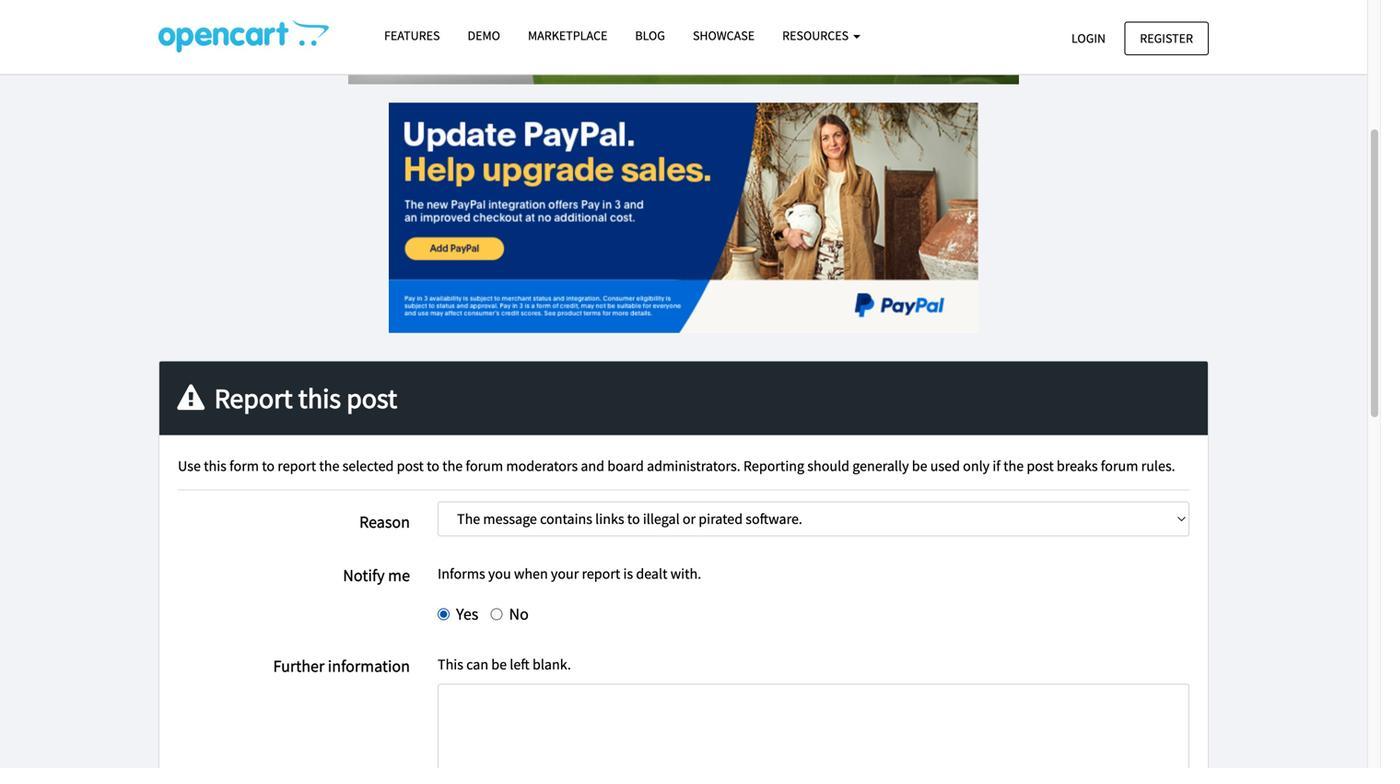 Task type: vqa. For each thing, say whether or not it's contained in the screenshot.
the OpenCart Community Forum
no



Task type: locate. For each thing, give the bounding box(es) containing it.
0 horizontal spatial the
[[319, 457, 339, 476]]

notify
[[343, 565, 385, 586]]

features link
[[370, 19, 454, 52]]

report right form
[[278, 457, 316, 476]]

this for report
[[298, 381, 341, 416]]

1 horizontal spatial report
[[582, 565, 620, 583]]

demo
[[468, 27, 500, 44]]

post up selected
[[347, 381, 397, 416]]

be left left
[[491, 656, 507, 674]]

to
[[262, 457, 275, 476], [427, 457, 439, 476]]

1 vertical spatial this
[[204, 457, 227, 476]]

None radio
[[491, 608, 503, 620]]

register
[[1140, 30, 1193, 47]]

0 horizontal spatial this
[[204, 457, 227, 476]]

and
[[581, 457, 604, 476]]

1 horizontal spatial this
[[298, 381, 341, 416]]

this right use
[[204, 457, 227, 476]]

1 horizontal spatial to
[[427, 457, 439, 476]]

to right form
[[262, 457, 275, 476]]

marketplace
[[528, 27, 607, 44]]

form
[[229, 457, 259, 476]]

report
[[278, 457, 316, 476], [582, 565, 620, 583]]

0 horizontal spatial report
[[278, 457, 316, 476]]

reason
[[359, 512, 410, 533]]

3 the from the left
[[1003, 457, 1024, 476]]

0 horizontal spatial to
[[262, 457, 275, 476]]

further
[[273, 656, 324, 677]]

this
[[298, 381, 341, 416], [204, 457, 227, 476]]

report for your
[[582, 565, 620, 583]]

features
[[384, 27, 440, 44]]

1 horizontal spatial the
[[442, 457, 463, 476]]

resources
[[782, 27, 851, 44]]

notify me
[[343, 565, 410, 586]]

1 horizontal spatial forum
[[1101, 457, 1138, 476]]

report for to
[[278, 457, 316, 476]]

1 horizontal spatial be
[[912, 457, 927, 476]]

forum left rules.
[[1101, 457, 1138, 476]]

this
[[438, 656, 463, 674]]

forum left moderators
[[466, 457, 503, 476]]

to right selected
[[427, 457, 439, 476]]

0 horizontal spatial be
[[491, 656, 507, 674]]

2 horizontal spatial the
[[1003, 457, 1024, 476]]

only
[[963, 457, 990, 476]]

reporting
[[743, 457, 804, 476]]

0 horizontal spatial forum
[[466, 457, 503, 476]]

me
[[388, 565, 410, 586]]

be
[[912, 457, 927, 476], [491, 656, 507, 674]]

login
[[1072, 30, 1106, 47]]

the right selected
[[442, 457, 463, 476]]

demo link
[[454, 19, 514, 52]]

post left breaks
[[1027, 457, 1054, 476]]

post
[[347, 381, 397, 416], [397, 457, 424, 476], [1027, 457, 1054, 476]]

be left used
[[912, 457, 927, 476]]

the left selected
[[319, 457, 339, 476]]

the right if
[[1003, 457, 1024, 476]]

blog
[[635, 27, 665, 44]]

report left is
[[582, 565, 620, 583]]

0 vertical spatial report
[[278, 457, 316, 476]]

the
[[319, 457, 339, 476], [442, 457, 463, 476], [1003, 457, 1024, 476]]

1 vertical spatial report
[[582, 565, 620, 583]]

2 the from the left
[[442, 457, 463, 476]]

forum
[[466, 457, 503, 476], [1101, 457, 1138, 476]]

this right report
[[298, 381, 341, 416]]

0 vertical spatial this
[[298, 381, 341, 416]]

no
[[509, 604, 529, 624]]



Task type: describe. For each thing, give the bounding box(es) containing it.
login link
[[1056, 22, 1121, 55]]

should
[[807, 457, 850, 476]]

resources link
[[769, 19, 874, 52]]

use this form to report the selected post to the forum moderators and board administrators. reporting should generally be used only if the post breaks forum rules.
[[178, 457, 1175, 476]]

when
[[514, 565, 548, 583]]

1 to from the left
[[262, 457, 275, 476]]

used
[[930, 457, 960, 476]]

breaks
[[1057, 457, 1098, 476]]

a2 hosting image
[[348, 1, 1019, 84]]

0 vertical spatial be
[[912, 457, 927, 476]]

1 the from the left
[[319, 457, 339, 476]]

rules.
[[1141, 457, 1175, 476]]

2 to from the left
[[427, 457, 439, 476]]

1 vertical spatial be
[[491, 656, 507, 674]]

2 forum from the left
[[1101, 457, 1138, 476]]

this can be left blank.
[[438, 656, 571, 674]]

left
[[510, 656, 530, 674]]

you
[[488, 565, 511, 583]]

board
[[607, 457, 644, 476]]

use
[[178, 457, 201, 476]]

dealt
[[636, 565, 668, 583]]

showcase link
[[679, 19, 769, 52]]

blog link
[[621, 19, 679, 52]]

informs
[[438, 565, 485, 583]]

report this post
[[209, 381, 397, 416]]

informs you when your report is dealt with.
[[438, 565, 701, 583]]

register link
[[1124, 22, 1209, 55]]

showcase
[[693, 27, 755, 44]]

if
[[993, 457, 1001, 476]]

this for use
[[204, 457, 227, 476]]

moderators
[[506, 457, 578, 476]]

selected
[[342, 457, 394, 476]]

information
[[328, 656, 410, 677]]

blank.
[[533, 656, 571, 674]]

1 forum from the left
[[466, 457, 503, 476]]

can
[[466, 656, 488, 674]]

report
[[214, 381, 293, 416]]

further information
[[273, 656, 410, 677]]

generally
[[852, 457, 909, 476]]

yes
[[456, 604, 478, 624]]

Notify me radio
[[438, 608, 450, 620]]

with.
[[670, 565, 701, 583]]

paypal payment gateway image
[[389, 103, 978, 333]]

your
[[551, 565, 579, 583]]

marketplace link
[[514, 19, 621, 52]]

is
[[623, 565, 633, 583]]

administrators.
[[647, 457, 741, 476]]

post right selected
[[397, 457, 424, 476]]



